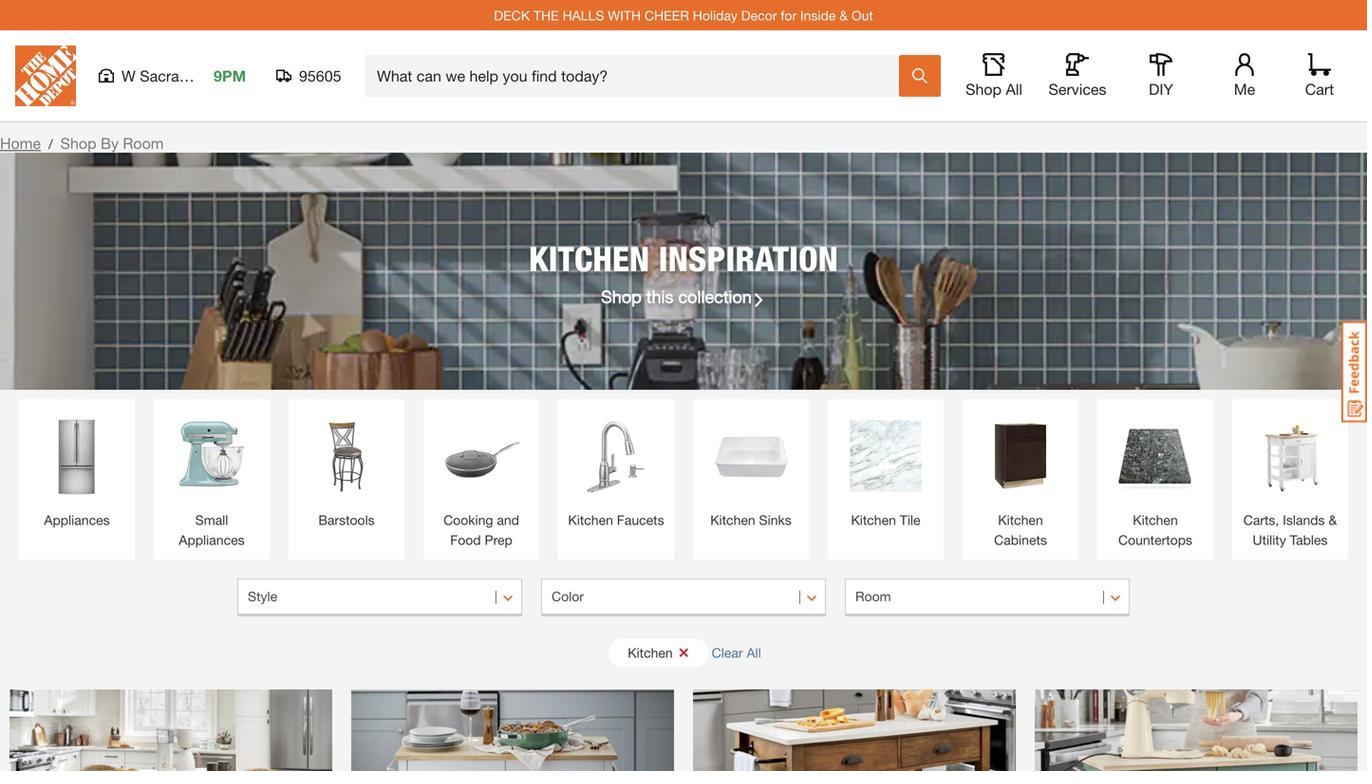 Task type: describe. For each thing, give the bounding box(es) containing it.
collection
[[678, 287, 752, 307]]

countertops
[[1118, 533, 1192, 548]]

0 horizontal spatial shop
[[60, 134, 96, 152]]

kitchen sinks image
[[703, 409, 799, 506]]

kitchen inside the kitchen button
[[628, 646, 673, 661]]

kitchen for kitchen countertops
[[1133, 513, 1178, 528]]

home link
[[0, 134, 41, 152]]

non lazy image image
[[0, 153, 1367, 390]]

barstools image
[[298, 409, 395, 506]]

kitchen sinks link
[[703, 409, 799, 531]]

faucets
[[617, 513, 664, 528]]

style button
[[237, 579, 522, 617]]

me
[[1234, 80, 1255, 98]]

kitchen for kitchen cabinets
[[998, 513, 1043, 528]]

kitchen countertops link
[[1107, 409, 1204, 551]]

diy
[[1149, 80, 1173, 98]]

appliances image
[[28, 409, 125, 506]]

color
[[552, 589, 584, 605]]

kitchen for kitchen tile
[[851, 513, 896, 528]]

utility
[[1253, 533, 1286, 548]]

cheer
[[645, 7, 689, 23]]

decor
[[741, 7, 777, 23]]

shop all
[[966, 80, 1022, 98]]

shop this collection link
[[601, 284, 766, 310]]

style
[[248, 589, 277, 605]]

sinks
[[759, 513, 792, 528]]

cart link
[[1299, 53, 1341, 99]]

1 vertical spatial appliances
[[179, 533, 245, 548]]

kitchen countertops
[[1118, 513, 1192, 548]]

9pm
[[214, 67, 246, 85]]

kitchen cabinets
[[994, 513, 1047, 548]]

services button
[[1047, 53, 1108, 99]]

sacramento
[[140, 67, 222, 85]]

kitchen tile
[[851, 513, 921, 528]]

carts, islands & utility tables
[[1243, 513, 1337, 548]]

clear all
[[712, 646, 761, 661]]

deck the halls with cheer holiday decor for inside & out link
[[494, 7, 873, 23]]

room button
[[845, 579, 1130, 617]]

kitchen cabinets link
[[972, 409, 1069, 551]]

carts,
[[1243, 513, 1279, 528]]

tile
[[900, 513, 921, 528]]

/
[[48, 136, 53, 152]]

deck the halls with cheer holiday decor for inside & out
[[494, 7, 873, 23]]

clear all button
[[712, 636, 761, 671]]

room inside button
[[855, 589, 891, 605]]

tables
[[1290, 533, 1328, 548]]

clear
[[712, 646, 743, 661]]

What can we help you find today? search field
[[377, 56, 898, 96]]

w
[[122, 67, 136, 85]]

kitchen cabinets image
[[972, 409, 1069, 506]]

for
[[781, 7, 797, 23]]

kitchen inspiration
[[529, 238, 838, 279]]

the home depot logo image
[[15, 46, 76, 106]]

inside
[[800, 7, 836, 23]]

cabinets
[[994, 533, 1047, 548]]

0 horizontal spatial appliances
[[44, 513, 110, 528]]

kitchen tile image
[[837, 409, 934, 506]]



Task type: locate. For each thing, give the bounding box(es) containing it.
& inside carts, islands & utility tables
[[1329, 513, 1337, 528]]

shop for shop all
[[966, 80, 1002, 98]]

kitchen up countertops
[[1133, 513, 1178, 528]]

shop for shop this collection
[[601, 287, 642, 307]]

2 vertical spatial shop
[[601, 287, 642, 307]]

kitchen faucets
[[568, 513, 664, 528]]

shop inside button
[[966, 80, 1002, 98]]

shop right /
[[60, 134, 96, 152]]

holiday
[[693, 7, 738, 23]]

all inside "button"
[[747, 646, 761, 661]]

and
[[497, 513, 519, 528]]

carts, islands & utility tables link
[[1242, 409, 1339, 551]]

feedback link image
[[1342, 321, 1367, 423]]

all
[[1006, 80, 1022, 98], [747, 646, 761, 661]]

3 stretchy image image from the left
[[693, 690, 1016, 772]]

kitchen inside the 'kitchen sinks' link
[[710, 513, 755, 528]]

shop
[[966, 80, 1002, 98], [60, 134, 96, 152], [601, 287, 642, 307]]

kitchen down color button
[[628, 646, 673, 661]]

0 horizontal spatial &
[[839, 7, 848, 23]]

small appliances
[[179, 513, 245, 548]]

95605
[[299, 67, 341, 85]]

1 vertical spatial &
[[1329, 513, 1337, 528]]

1 vertical spatial room
[[855, 589, 891, 605]]

this
[[646, 287, 674, 307]]

1 vertical spatial shop
[[60, 134, 96, 152]]

home
[[0, 134, 41, 152]]

kitchen faucets image
[[568, 409, 665, 506]]

all inside button
[[1006, 80, 1022, 98]]

kitchen button
[[609, 639, 709, 668]]

appliances down small
[[179, 533, 245, 548]]

& right islands
[[1329, 513, 1337, 528]]

inspiration
[[659, 238, 838, 279]]

food
[[450, 533, 481, 548]]

with
[[608, 7, 641, 23]]

0 vertical spatial &
[[839, 7, 848, 23]]

kitchen countertops image
[[1107, 409, 1204, 506]]

0 vertical spatial shop
[[966, 80, 1002, 98]]

barstools link
[[298, 409, 395, 531]]

barstools
[[318, 513, 375, 528]]

prep
[[485, 533, 512, 548]]

kitchen
[[529, 238, 650, 279], [568, 513, 613, 528], [710, 513, 755, 528], [851, 513, 896, 528], [998, 513, 1043, 528], [1133, 513, 1178, 528], [628, 646, 673, 661]]

0 vertical spatial appliances
[[44, 513, 110, 528]]

1 horizontal spatial room
[[855, 589, 891, 605]]

kitchen inside kitchen countertops
[[1133, 513, 1178, 528]]

all for clear all
[[747, 646, 761, 661]]

kitchen up cabinets
[[998, 513, 1043, 528]]

kitchen for kitchen sinks
[[710, 513, 755, 528]]

& left out
[[839, 7, 848, 23]]

kitchen sinks
[[710, 513, 792, 528]]

shop this collection
[[601, 287, 752, 307]]

&
[[839, 7, 848, 23], [1329, 513, 1337, 528]]

2 horizontal spatial shop
[[966, 80, 1002, 98]]

0 vertical spatial all
[[1006, 80, 1022, 98]]

appliances
[[44, 513, 110, 528], [179, 533, 245, 548]]

small appliances image
[[163, 409, 260, 506]]

deck
[[494, 7, 530, 23]]

0 horizontal spatial room
[[123, 134, 164, 152]]

shop left services
[[966, 80, 1002, 98]]

kitchen left tile
[[851, 513, 896, 528]]

appliances link
[[28, 409, 125, 531]]

kitchen up this
[[529, 238, 650, 279]]

appliances down appliances image
[[44, 513, 110, 528]]

me button
[[1214, 53, 1275, 99]]

kitchen faucets link
[[568, 409, 665, 531]]

kitchen inside 'kitchen cabinets'
[[998, 513, 1043, 528]]

1 stretchy image image from the left
[[9, 690, 332, 772]]

small
[[195, 513, 228, 528]]

out
[[852, 7, 873, 23]]

services
[[1049, 80, 1107, 98]]

small appliances link
[[163, 409, 260, 551]]

all left services
[[1006, 80, 1022, 98]]

kitchen inside kitchen tile link
[[851, 513, 896, 528]]

1 horizontal spatial &
[[1329, 513, 1337, 528]]

stretchy image image
[[9, 690, 332, 772], [351, 690, 674, 772], [693, 690, 1016, 772], [1035, 690, 1358, 772]]

diy button
[[1131, 53, 1192, 99]]

cooking and food prep image
[[433, 409, 530, 506]]

shop all button
[[964, 53, 1024, 99]]

home / shop by room
[[0, 134, 164, 152]]

1 vertical spatial all
[[747, 646, 761, 661]]

1 horizontal spatial appliances
[[179, 533, 245, 548]]

0 vertical spatial room
[[123, 134, 164, 152]]

room right by
[[123, 134, 164, 152]]

4 stretchy image image from the left
[[1035, 690, 1358, 772]]

islands
[[1283, 513, 1325, 528]]

1 horizontal spatial all
[[1006, 80, 1022, 98]]

the
[[534, 7, 559, 23]]

halls
[[563, 7, 604, 23]]

kitchen left faucets
[[568, 513, 613, 528]]

cooking and food prep
[[443, 513, 519, 548]]

all for shop all
[[1006, 80, 1022, 98]]

cooking and food prep link
[[433, 409, 530, 551]]

0 horizontal spatial all
[[747, 646, 761, 661]]

all right clear
[[747, 646, 761, 661]]

color button
[[541, 579, 826, 617]]

1 horizontal spatial shop
[[601, 287, 642, 307]]

room
[[123, 134, 164, 152], [855, 589, 891, 605]]

kitchen tile link
[[837, 409, 934, 531]]

kitchen left sinks
[[710, 513, 755, 528]]

cart
[[1305, 80, 1334, 98]]

95605 button
[[276, 66, 342, 85]]

carts, islands & utility tables image
[[1242, 409, 1339, 506]]

by
[[101, 134, 119, 152]]

kitchen for kitchen faucets
[[568, 513, 613, 528]]

w sacramento 9pm
[[122, 67, 246, 85]]

cooking
[[443, 513, 493, 528]]

kitchen for kitchen inspiration
[[529, 238, 650, 279]]

2 stretchy image image from the left
[[351, 690, 674, 772]]

shop left this
[[601, 287, 642, 307]]

room down kitchen tile
[[855, 589, 891, 605]]

kitchen inside kitchen faucets link
[[568, 513, 613, 528]]



Task type: vqa. For each thing, say whether or not it's contained in the screenshot.
Garden
no



